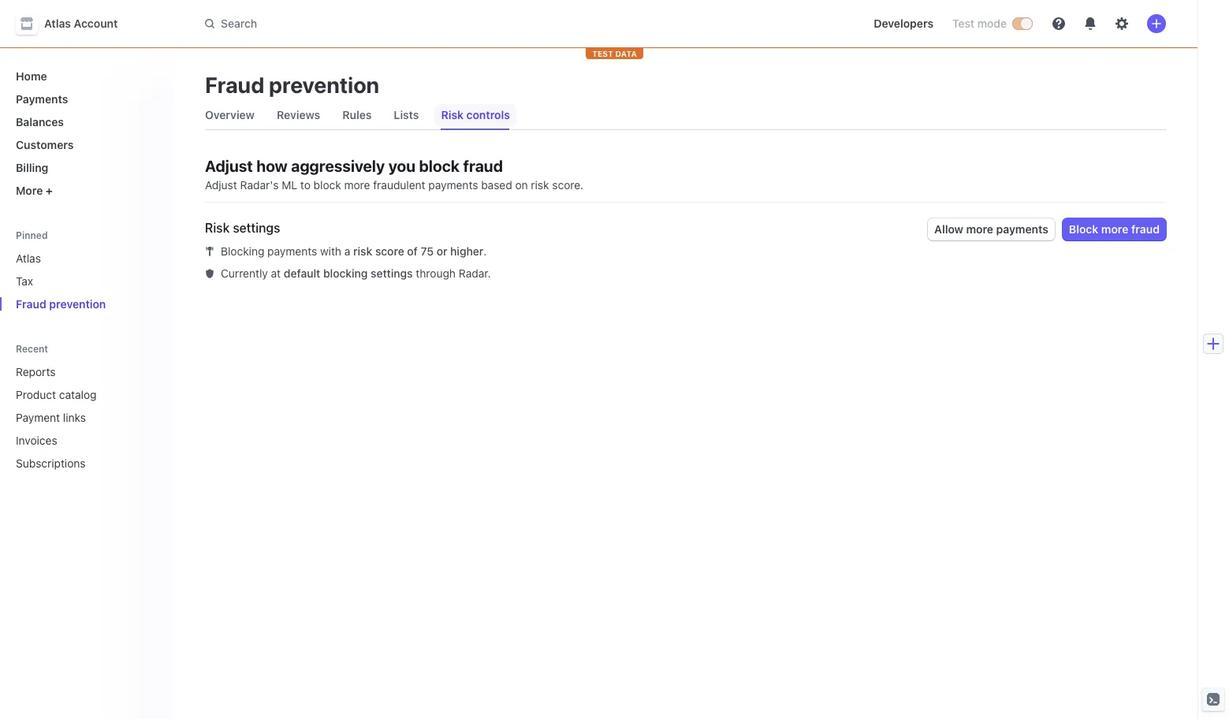 Task type: vqa. For each thing, say whether or not it's contained in the screenshot.
RADAR.
yes



Task type: locate. For each thing, give the bounding box(es) containing it.
fraud
[[463, 157, 503, 175], [1132, 222, 1160, 236]]

fraud prevention up reviews
[[205, 72, 379, 98]]

prevention down the 'tax' link
[[49, 297, 106, 311]]

0 vertical spatial fraud
[[463, 157, 503, 175]]

1 horizontal spatial fraud
[[205, 72, 264, 98]]

0 vertical spatial risk
[[531, 178, 549, 192]]

1 vertical spatial payments
[[997, 222, 1049, 236]]

product catalog
[[16, 388, 97, 401]]

1 vertical spatial fraud
[[16, 297, 46, 311]]

more right allow
[[966, 222, 994, 236]]

0 vertical spatial settings
[[233, 221, 280, 235]]

risk
[[531, 178, 549, 192], [353, 244, 372, 258]]

to
[[300, 178, 311, 192]]

atlas account
[[44, 17, 118, 30]]

how
[[256, 157, 288, 175]]

fraud
[[205, 72, 264, 98], [16, 297, 46, 311]]

1 vertical spatial block
[[314, 178, 341, 192]]

rules link
[[336, 104, 378, 126]]

higher
[[450, 244, 484, 258]]

home link
[[9, 63, 161, 89]]

atlas
[[44, 17, 71, 30], [16, 252, 41, 265]]

adjust up "radar's"
[[205, 157, 253, 175]]

0 vertical spatial atlas
[[44, 17, 71, 30]]

1 horizontal spatial payments
[[429, 178, 478, 192]]

more inside block more fraud button
[[1102, 222, 1129, 236]]

1 horizontal spatial fraud
[[1132, 222, 1160, 236]]

0 vertical spatial prevention
[[269, 72, 379, 98]]

subscriptions link
[[9, 450, 139, 476]]

test
[[592, 49, 613, 58]]

risk inside tab
[[441, 108, 464, 121]]

1 vertical spatial adjust
[[205, 178, 237, 192]]

1 horizontal spatial fraud prevention
[[205, 72, 379, 98]]

more
[[344, 178, 370, 192], [966, 222, 994, 236], [1102, 222, 1129, 236]]

more inside allow more payments button
[[966, 222, 994, 236]]

test
[[953, 17, 975, 30]]

settings up blocking
[[233, 221, 280, 235]]

0 vertical spatial adjust
[[205, 157, 253, 175]]

block down the aggressively
[[314, 178, 341, 192]]

block right you
[[419, 157, 460, 175]]

1 vertical spatial risk
[[353, 244, 372, 258]]

reviews
[[277, 108, 320, 121]]

75
[[421, 244, 434, 258]]

block
[[419, 157, 460, 175], [314, 178, 341, 192]]

risk controls tab
[[435, 101, 516, 129]]

balances link
[[9, 109, 161, 135]]

.
[[484, 244, 487, 258]]

prevention up reviews
[[269, 72, 379, 98]]

risk for risk settings
[[205, 221, 230, 235]]

tab list
[[199, 101, 1166, 130]]

allow more payments
[[935, 222, 1049, 236]]

atlas down pinned
[[16, 252, 41, 265]]

0 horizontal spatial risk
[[353, 244, 372, 258]]

payment links
[[16, 411, 86, 424]]

1 horizontal spatial risk
[[531, 178, 549, 192]]

0 horizontal spatial fraud
[[16, 297, 46, 311]]

2 horizontal spatial payments
[[997, 222, 1049, 236]]

allow
[[935, 222, 964, 236]]

1 adjust from the top
[[205, 157, 253, 175]]

2 vertical spatial payments
[[267, 244, 317, 258]]

0 horizontal spatial fraud prevention
[[16, 297, 106, 311]]

fraud up overview
[[205, 72, 264, 98]]

payments left the based
[[429, 178, 478, 192]]

account
[[74, 17, 118, 30]]

1 horizontal spatial more
[[966, 222, 994, 236]]

tax link
[[9, 268, 161, 294]]

catalog
[[59, 388, 97, 401]]

0 horizontal spatial more
[[344, 178, 370, 192]]

more for allow more payments
[[966, 222, 994, 236]]

payments
[[16, 92, 68, 106]]

atlas inside atlas account button
[[44, 17, 71, 30]]

fraud right block
[[1132, 222, 1160, 236]]

reviews link
[[270, 104, 327, 126]]

fraud inside button
[[1132, 222, 1160, 236]]

reports link
[[9, 359, 139, 385]]

atlas left account
[[44, 17, 71, 30]]

atlas link
[[9, 245, 161, 271]]

0 horizontal spatial prevention
[[49, 297, 106, 311]]

score.
[[552, 178, 584, 192]]

radar's
[[240, 178, 279, 192]]

atlas for atlas account
[[44, 17, 71, 30]]

payments inside button
[[997, 222, 1049, 236]]

risk inside adjust how aggressively you block fraud adjust radar's ml to block more fraudulent payments based on risk score.
[[531, 178, 549, 192]]

0 horizontal spatial risk
[[205, 221, 230, 235]]

0 horizontal spatial atlas
[[16, 252, 41, 265]]

1 vertical spatial fraud prevention
[[16, 297, 106, 311]]

1 vertical spatial risk
[[205, 221, 230, 235]]

1 vertical spatial prevention
[[49, 297, 106, 311]]

atlas inside atlas link
[[16, 252, 41, 265]]

2 adjust from the top
[[205, 178, 237, 192]]

controls
[[467, 108, 510, 121]]

subscriptions
[[16, 457, 86, 470]]

prevention inside pinned element
[[49, 297, 106, 311]]

of
[[407, 244, 418, 258]]

tab list containing overview
[[199, 101, 1166, 130]]

pinned element
[[9, 245, 161, 317]]

0 vertical spatial risk
[[441, 108, 464, 121]]

billing
[[16, 161, 48, 174]]

1 vertical spatial atlas
[[16, 252, 41, 265]]

adjust how aggressively you block fraud adjust radar's ml to block more fraudulent payments based on risk score.
[[205, 157, 584, 192]]

block more fraud
[[1069, 222, 1160, 236]]

1 vertical spatial fraud
[[1132, 222, 1160, 236]]

1 horizontal spatial risk
[[441, 108, 464, 121]]

prevention
[[269, 72, 379, 98], [49, 297, 106, 311]]

0 horizontal spatial block
[[314, 178, 341, 192]]

risk
[[441, 108, 464, 121], [205, 221, 230, 235]]

settings down score
[[371, 267, 413, 280]]

fraud down tax
[[16, 297, 46, 311]]

1 horizontal spatial block
[[419, 157, 460, 175]]

fraud up the based
[[463, 157, 503, 175]]

you
[[389, 157, 416, 175]]

risk right a
[[353, 244, 372, 258]]

payments
[[429, 178, 478, 192], [997, 222, 1049, 236], [267, 244, 317, 258]]

billing link
[[9, 155, 161, 181]]

risk right on
[[531, 178, 549, 192]]

product catalog link
[[9, 382, 139, 408]]

adjust
[[205, 157, 253, 175], [205, 178, 237, 192]]

more right block
[[1102, 222, 1129, 236]]

fraud prevention link
[[9, 291, 161, 317]]

radar.
[[459, 267, 491, 280]]

payments up default
[[267, 244, 317, 258]]

1 horizontal spatial prevention
[[269, 72, 379, 98]]

default
[[284, 267, 320, 280]]

0 vertical spatial payments
[[429, 178, 478, 192]]

risk left controls
[[441, 108, 464, 121]]

data
[[615, 49, 637, 58]]

2 horizontal spatial more
[[1102, 222, 1129, 236]]

on
[[515, 178, 528, 192]]

fraud inside adjust how aggressively you block fraud adjust radar's ml to block more fraudulent payments based on risk score.
[[463, 157, 503, 175]]

fraud prevention
[[205, 72, 379, 98], [16, 297, 106, 311]]

help image
[[1053, 17, 1065, 30]]

risk up blocking
[[205, 221, 230, 235]]

0 horizontal spatial fraud
[[463, 157, 503, 175]]

1 vertical spatial settings
[[371, 267, 413, 280]]

developers link
[[868, 11, 940, 36]]

settings
[[233, 221, 280, 235], [371, 267, 413, 280]]

recent element
[[0, 359, 173, 476]]

more down the aggressively
[[344, 178, 370, 192]]

payments left block
[[997, 222, 1049, 236]]

fraud prevention down the 'tax' link
[[16, 297, 106, 311]]

more +
[[16, 184, 53, 197]]

adjust left "radar's"
[[205, 178, 237, 192]]

ml
[[282, 178, 297, 192]]

1 horizontal spatial atlas
[[44, 17, 71, 30]]



Task type: describe. For each thing, give the bounding box(es) containing it.
pinned
[[16, 229, 48, 241]]

0 vertical spatial fraud
[[205, 72, 264, 98]]

currently
[[221, 267, 268, 280]]

balances
[[16, 115, 64, 129]]

more inside adjust how aggressively you block fraud adjust radar's ml to block more fraudulent payments based on risk score.
[[344, 178, 370, 192]]

0 vertical spatial block
[[419, 157, 460, 175]]

invoices link
[[9, 427, 139, 453]]

search
[[221, 17, 257, 30]]

recent
[[16, 343, 48, 355]]

with
[[320, 244, 341, 258]]

Search text field
[[196, 9, 640, 38]]

block more fraud button
[[1063, 218, 1166, 241]]

0 horizontal spatial payments
[[267, 244, 317, 258]]

risk controls link
[[435, 104, 516, 126]]

recent navigation links element
[[0, 342, 173, 476]]

invoices
[[16, 434, 57, 447]]

developers
[[874, 17, 934, 30]]

test data
[[592, 49, 637, 58]]

more for block more fraud
[[1102, 222, 1129, 236]]

more
[[16, 184, 43, 197]]

notifications image
[[1084, 17, 1097, 30]]

aggressively
[[291, 157, 385, 175]]

payments link
[[9, 86, 161, 112]]

block
[[1069, 222, 1099, 236]]

through
[[416, 267, 456, 280]]

blocking
[[323, 267, 368, 280]]

core navigation links element
[[9, 63, 161, 203]]

fraud prevention inside "fraud prevention" link
[[16, 297, 106, 311]]

0 horizontal spatial settings
[[233, 221, 280, 235]]

at
[[271, 267, 281, 280]]

rules
[[342, 108, 372, 121]]

based
[[481, 178, 512, 192]]

currently at default blocking settings through radar.
[[221, 267, 491, 280]]

allow more payments button
[[928, 218, 1055, 241]]

payment links link
[[9, 405, 139, 431]]

risk controls
[[441, 108, 510, 121]]

reports
[[16, 365, 56, 379]]

blocking payments with a risk score of 75 or higher .
[[221, 244, 487, 258]]

or
[[437, 244, 448, 258]]

fraudulent
[[373, 178, 426, 192]]

lists link
[[388, 104, 425, 126]]

atlas account button
[[16, 13, 134, 35]]

pinned navigation links element
[[9, 229, 161, 317]]

test mode
[[953, 17, 1007, 30]]

overview
[[205, 108, 255, 121]]

risk settings
[[205, 221, 280, 235]]

blocking
[[221, 244, 265, 258]]

score
[[375, 244, 404, 258]]

lists
[[394, 108, 419, 121]]

tax
[[16, 274, 33, 288]]

home
[[16, 69, 47, 83]]

Search search field
[[196, 9, 640, 38]]

a
[[344, 244, 350, 258]]

fraud inside pinned element
[[16, 297, 46, 311]]

product
[[16, 388, 56, 401]]

payment
[[16, 411, 60, 424]]

links
[[63, 411, 86, 424]]

payments inside adjust how aggressively you block fraud adjust radar's ml to block more fraudulent payments based on risk score.
[[429, 178, 478, 192]]

atlas for atlas
[[16, 252, 41, 265]]

1 horizontal spatial settings
[[371, 267, 413, 280]]

+
[[46, 184, 53, 197]]

overview link
[[199, 104, 261, 126]]

0 vertical spatial fraud prevention
[[205, 72, 379, 98]]

customers link
[[9, 132, 161, 158]]

settings image
[[1116, 17, 1129, 30]]

risk for risk controls
[[441, 108, 464, 121]]

mode
[[978, 17, 1007, 30]]

customers
[[16, 138, 74, 151]]



